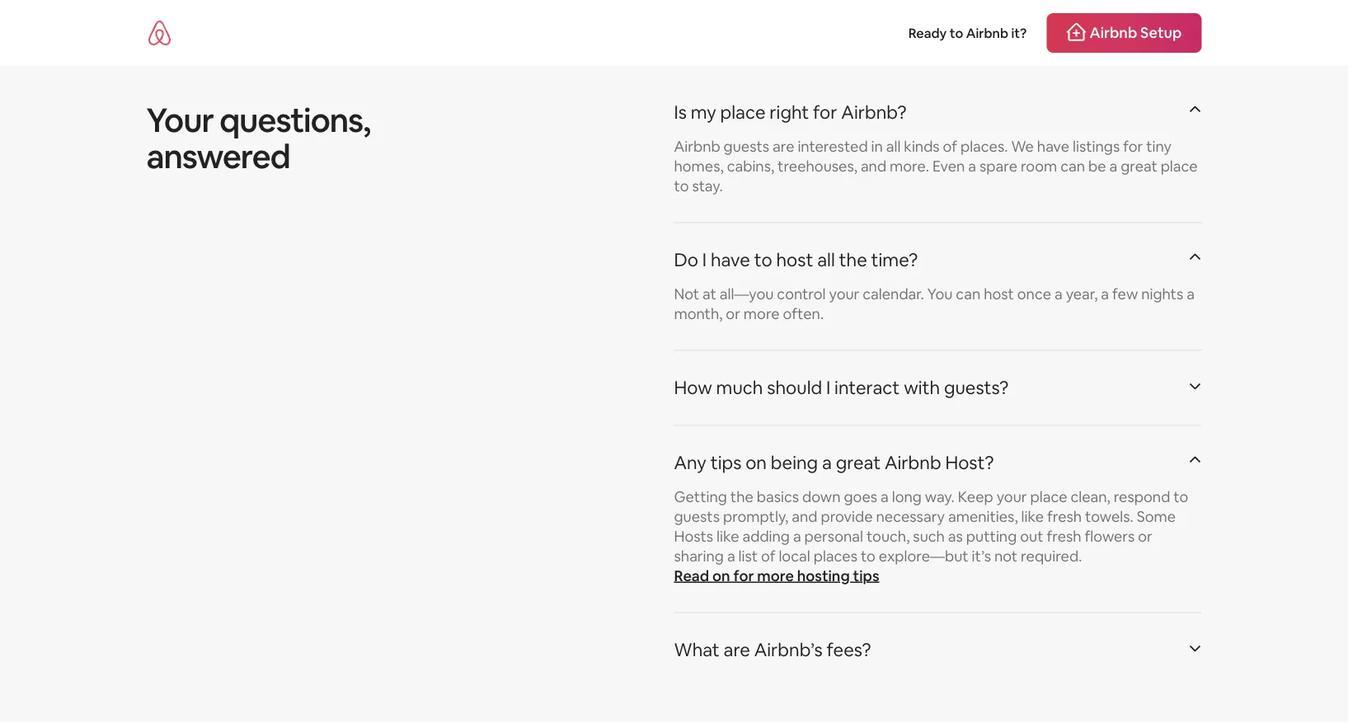 Task type: vqa. For each thing, say whether or not it's contained in the screenshot.
the right the indoors,
no



Task type: describe. For each thing, give the bounding box(es) containing it.
and inside getting the basics down goes a long way. keep your place clean, respond to guests promptly, and provide necessary amenities, like fresh towels. some hosts like adding a personal touch, such as putting out fresh flowers or sharing a list of local places to explore—but it's not required. read on for more hosting tips
[[792, 507, 818, 527]]

right
[[770, 101, 809, 125]]

in
[[871, 137, 883, 156]]

can inside airbnb guests are interested in all kinds of places. we have listings for tiny homes, cabins, treehouses, and more. even a spare room can be a great place to stay.
[[1061, 157, 1085, 176]]

personal
[[804, 527, 863, 546]]

down
[[802, 487, 841, 507]]

guests inside getting the basics down goes a long way. keep your place clean, respond to guests promptly, and provide necessary amenities, like fresh towels. some hosts like adding a personal touch, such as putting out fresh flowers or sharing a list of local places to explore—but it's not required. read on for more hosting tips
[[674, 507, 720, 527]]

a up "local"
[[793, 527, 801, 546]]

how
[[674, 376, 712, 400]]

kinds
[[904, 137, 940, 156]]

airbnb guests are interested in all kinds of places. we have listings for tiny homes, cabins, treehouses, and more. even a spare room can be a great place to stay.
[[674, 137, 1198, 196]]

sharing
[[674, 547, 724, 566]]

it?
[[1011, 24, 1027, 41]]

airbnb setup link
[[1047, 13, 1202, 53]]

are inside dropdown button
[[724, 639, 750, 662]]

month,
[[674, 304, 723, 324]]

to up some
[[1174, 487, 1189, 507]]

have inside airbnb guests are interested in all kinds of places. we have listings for tiny homes, cabins, treehouses, and more. even a spare room can be a great place to stay.
[[1037, 137, 1070, 156]]

place inside airbnb guests are interested in all kinds of places. we have listings for tiny homes, cabins, treehouses, and more. even a spare room can be a great place to stay.
[[1161, 157, 1198, 176]]

any tips on being a great airbnb host? button
[[674, 440, 1202, 487]]

guests inside airbnb guests are interested in all kinds of places. we have listings for tiny homes, cabins, treehouses, and more. even a spare room can be a great place to stay.
[[724, 137, 769, 156]]

airbnb left setup
[[1090, 23, 1137, 42]]

is
[[674, 101, 687, 125]]

fees?
[[827, 639, 871, 662]]

to down touch,
[[861, 547, 876, 566]]

airbnb inside airbnb guests are interested in all kinds of places. we have listings for tiny homes, cabins, treehouses, and more. even a spare room can be a great place to stay.
[[674, 137, 720, 156]]

goes
[[844, 487, 877, 507]]

1 vertical spatial like
[[717, 527, 739, 546]]

ready
[[908, 24, 947, 41]]

0 horizontal spatial i
[[702, 249, 707, 272]]

room
[[1021, 157, 1057, 176]]

promptly,
[[723, 507, 789, 527]]

place inside getting the basics down goes a long way. keep your place clean, respond to guests promptly, and provide necessary amenities, like fresh towels. some hosts like adding a personal touch, such as putting out fresh flowers or sharing a list of local places to explore—but it's not required. read on for more hosting tips
[[1030, 487, 1067, 507]]

places.
[[961, 137, 1008, 156]]

as
[[948, 527, 963, 546]]

touch,
[[867, 527, 910, 546]]

ready to airbnb it?
[[908, 24, 1027, 41]]

airbnb?
[[841, 101, 907, 125]]

we
[[1011, 137, 1034, 156]]

at
[[703, 285, 717, 304]]

even
[[933, 157, 965, 176]]

basics
[[757, 487, 799, 507]]

to inside airbnb guests are interested in all kinds of places. we have listings for tiny homes, cabins, treehouses, and more. even a spare room can be a great place to stay.
[[674, 177, 689, 196]]

keep
[[958, 487, 993, 507]]

read on for more hosting tips link
[[674, 567, 879, 586]]

great inside dropdown button
[[836, 452, 881, 475]]

local
[[779, 547, 810, 566]]

host inside dropdown button
[[776, 249, 813, 272]]

explore—but
[[879, 547, 969, 566]]

a left few
[[1101, 285, 1109, 304]]

interact
[[835, 376, 900, 400]]

should
[[767, 376, 822, 400]]

host?
[[945, 452, 994, 475]]

control
[[777, 285, 826, 304]]

your
[[146, 99, 213, 142]]

is my place right for airbnb? button
[[674, 89, 1202, 137]]

your questions, answered
[[146, 99, 370, 178]]

guests?
[[944, 376, 1009, 400]]

have inside dropdown button
[[711, 249, 750, 272]]

of inside getting the basics down goes a long way. keep your place clean, respond to guests promptly, and provide necessary amenities, like fresh towels. some hosts like adding a personal touch, such as putting out fresh flowers or sharing a list of local places to explore—but it's not required. read on for more hosting tips
[[761, 547, 776, 566]]

your inside getting the basics down goes a long way. keep your place clean, respond to guests promptly, and provide necessary amenities, like fresh towels. some hosts like adding a personal touch, such as putting out fresh flowers or sharing a list of local places to explore—but it's not required. read on for more hosting tips
[[997, 487, 1027, 507]]

adding
[[743, 527, 790, 546]]

a down places.
[[968, 157, 976, 176]]

not at all—you control your calendar. you can host once a year, a few nights a month, or more often.
[[674, 285, 1195, 324]]

flowers
[[1085, 527, 1135, 546]]

read
[[674, 567, 709, 586]]

often.
[[783, 304, 824, 324]]

1 horizontal spatial i
[[826, 376, 831, 400]]

with
[[904, 376, 940, 400]]

and inside airbnb guests are interested in all kinds of places. we have listings for tiny homes, cabins, treehouses, and more. even a spare room can be a great place to stay.
[[861, 157, 887, 176]]

some
[[1137, 507, 1176, 527]]

list
[[739, 547, 758, 566]]

what are airbnb's fees?
[[674, 639, 871, 662]]

more.
[[890, 157, 929, 176]]

for inside dropdown button
[[813, 101, 837, 125]]

my
[[691, 101, 716, 125]]

way.
[[925, 487, 955, 507]]

on inside any tips on being a great airbnb host? dropdown button
[[746, 452, 767, 475]]

do
[[674, 249, 698, 272]]

a inside any tips on being a great airbnb host? dropdown button
[[822, 452, 832, 475]]

for inside airbnb guests are interested in all kinds of places. we have listings for tiny homes, cabins, treehouses, and more. even a spare room can be a great place to stay.
[[1123, 137, 1143, 156]]

once
[[1017, 285, 1051, 304]]

much
[[716, 376, 763, 400]]

listings
[[1073, 137, 1120, 156]]

of inside airbnb guests are interested in all kinds of places. we have listings for tiny homes, cabins, treehouses, and more. even a spare room can be a great place to stay.
[[943, 137, 957, 156]]

clean,
[[1071, 487, 1111, 507]]

time?
[[871, 249, 918, 272]]

what are airbnb's fees? button
[[674, 627, 1202, 675]]

it's
[[972, 547, 991, 566]]

host inside the not at all—you control your calendar. you can host once a year, a few nights a month, or more often.
[[984, 285, 1014, 304]]

year,
[[1066, 285, 1098, 304]]

respond
[[1114, 487, 1170, 507]]

cabins,
[[727, 157, 774, 176]]

amenities,
[[948, 507, 1018, 527]]

setup
[[1141, 23, 1182, 42]]

how much should i interact with guests?
[[674, 376, 1009, 400]]

any
[[674, 452, 707, 475]]

any tips on being a great airbnb host?
[[674, 452, 994, 475]]

being
[[771, 452, 818, 475]]

required.
[[1021, 547, 1082, 566]]



Task type: locate. For each thing, give the bounding box(es) containing it.
on inside getting the basics down goes a long way. keep your place clean, respond to guests promptly, and provide necessary amenities, like fresh towels. some hosts like adding a personal touch, such as putting out fresh flowers or sharing a list of local places to explore—but it's not required. read on for more hosting tips
[[713, 567, 730, 586]]

place down tiny
[[1161, 157, 1198, 176]]

tips down places
[[853, 567, 879, 586]]

airbnb left the it?
[[966, 24, 1009, 41]]

airbnb inside dropdown button
[[885, 452, 941, 475]]

all for the
[[817, 249, 835, 272]]

place left clean, at the right of the page
[[1030, 487, 1067, 507]]

on right read on the bottom of page
[[713, 567, 730, 586]]

1 horizontal spatial your
[[997, 487, 1027, 507]]

like up "list"
[[717, 527, 739, 546]]

1 horizontal spatial on
[[746, 452, 767, 475]]

1 vertical spatial host
[[984, 285, 1014, 304]]

1 horizontal spatial can
[[1061, 157, 1085, 176]]

0 horizontal spatial of
[[761, 547, 776, 566]]

1 vertical spatial tips
[[853, 567, 879, 586]]

you
[[928, 285, 953, 304]]

0 vertical spatial tips
[[711, 452, 742, 475]]

for
[[813, 101, 837, 125], [1123, 137, 1143, 156], [734, 567, 754, 586]]

be
[[1088, 157, 1106, 176]]

the inside dropdown button
[[839, 249, 867, 272]]

the up promptly,
[[731, 487, 754, 507]]

0 vertical spatial can
[[1061, 157, 1085, 176]]

1 horizontal spatial tips
[[853, 567, 879, 586]]

your
[[829, 285, 860, 304], [997, 487, 1027, 507]]

guests up cabins,
[[724, 137, 769, 156]]

0 vertical spatial guests
[[724, 137, 769, 156]]

of
[[943, 137, 957, 156], [761, 547, 776, 566]]

all right 'in'
[[886, 137, 901, 156]]

0 horizontal spatial place
[[720, 101, 766, 125]]

treehouses,
[[778, 157, 858, 176]]

host
[[776, 249, 813, 272], [984, 285, 1014, 304]]

to
[[950, 24, 963, 41], [674, 177, 689, 196], [754, 249, 772, 272], [1174, 487, 1189, 507], [861, 547, 876, 566]]

stay.
[[692, 177, 723, 196]]

2 vertical spatial for
[[734, 567, 754, 586]]

0 vertical spatial all
[[886, 137, 901, 156]]

are inside airbnb guests are interested in all kinds of places. we have listings for tiny homes, cabins, treehouses, and more. even a spare room can be a great place to stay.
[[773, 137, 795, 156]]

1 horizontal spatial have
[[1037, 137, 1070, 156]]

0 vertical spatial on
[[746, 452, 767, 475]]

host left once
[[984, 285, 1014, 304]]

for up interested
[[813, 101, 837, 125]]

answered
[[146, 135, 290, 178]]

1 vertical spatial have
[[711, 249, 750, 272]]

1 horizontal spatial host
[[984, 285, 1014, 304]]

to right ready
[[950, 24, 963, 41]]

what
[[674, 639, 720, 662]]

are right what on the bottom of page
[[724, 639, 750, 662]]

0 horizontal spatial or
[[726, 304, 740, 324]]

the left time?
[[839, 249, 867, 272]]

0 vertical spatial your
[[829, 285, 860, 304]]

to up all—you
[[754, 249, 772, 272]]

0 vertical spatial great
[[1121, 157, 1158, 176]]

host up control
[[776, 249, 813, 272]]

0 horizontal spatial like
[[717, 527, 739, 546]]

i right should
[[826, 376, 831, 400]]

0 horizontal spatial are
[[724, 639, 750, 662]]

all inside airbnb guests are interested in all kinds of places. we have listings for tiny homes, cabins, treehouses, and more. even a spare room can be a great place to stay.
[[886, 137, 901, 156]]

can right the you
[[956, 285, 981, 304]]

more down "local"
[[757, 567, 794, 586]]

1 horizontal spatial great
[[1121, 157, 1158, 176]]

1 vertical spatial guests
[[674, 507, 720, 527]]

or inside getting the basics down goes a long way. keep your place clean, respond to guests promptly, and provide necessary amenities, like fresh towels. some hosts like adding a personal touch, such as putting out fresh flowers or sharing a list of local places to explore—but it's not required. read on for more hosting tips
[[1138, 527, 1153, 546]]

1 vertical spatial i
[[826, 376, 831, 400]]

1 horizontal spatial the
[[839, 249, 867, 272]]

can left "be"
[[1061, 157, 1085, 176]]

airbnb up homes,
[[674, 137, 720, 156]]

0 horizontal spatial and
[[792, 507, 818, 527]]

do i have to host all the time?
[[674, 249, 918, 272]]

great up goes
[[836, 452, 881, 475]]

1 vertical spatial all
[[817, 249, 835, 272]]

0 vertical spatial host
[[776, 249, 813, 272]]

provide
[[821, 507, 873, 527]]

1 horizontal spatial or
[[1138, 527, 1153, 546]]

0 horizontal spatial for
[[734, 567, 754, 586]]

your right control
[[829, 285, 860, 304]]

on left being
[[746, 452, 767, 475]]

1 vertical spatial and
[[792, 507, 818, 527]]

for inside getting the basics down goes a long way. keep your place clean, respond to guests promptly, and provide necessary amenities, like fresh towels. some hosts like adding a personal touch, such as putting out fresh flowers or sharing a list of local places to explore—but it's not required. read on for more hosting tips
[[734, 567, 754, 586]]

towels.
[[1085, 507, 1134, 527]]

1 fresh from the top
[[1047, 507, 1082, 527]]

for left tiny
[[1123, 137, 1143, 156]]

1 horizontal spatial all
[[886, 137, 901, 156]]

0 horizontal spatial on
[[713, 567, 730, 586]]

airbnb up long
[[885, 452, 941, 475]]

fresh down clean, at the right of the page
[[1047, 507, 1082, 527]]

2 vertical spatial place
[[1030, 487, 1067, 507]]

0 horizontal spatial can
[[956, 285, 981, 304]]

on
[[746, 452, 767, 475], [713, 567, 730, 586]]

are
[[773, 137, 795, 156], [724, 639, 750, 662]]

hosting
[[797, 567, 850, 586]]

questions,
[[219, 99, 370, 142]]

1 horizontal spatial guests
[[724, 137, 769, 156]]

1 horizontal spatial place
[[1030, 487, 1067, 507]]

0 horizontal spatial tips
[[711, 452, 742, 475]]

to left the stay.
[[674, 177, 689, 196]]

places
[[814, 547, 858, 566]]

1 horizontal spatial like
[[1021, 507, 1044, 527]]

1 horizontal spatial and
[[861, 157, 887, 176]]

of up even
[[943, 137, 957, 156]]

such
[[913, 527, 945, 546]]

1 horizontal spatial for
[[813, 101, 837, 125]]

1 vertical spatial on
[[713, 567, 730, 586]]

can
[[1061, 157, 1085, 176], [956, 285, 981, 304]]

and down down
[[792, 507, 818, 527]]

long
[[892, 487, 922, 507]]

all for kinds
[[886, 137, 901, 156]]

2 horizontal spatial for
[[1123, 137, 1143, 156]]

0 vertical spatial are
[[773, 137, 795, 156]]

like up out
[[1021, 507, 1044, 527]]

0 vertical spatial or
[[726, 304, 740, 324]]

fresh
[[1047, 507, 1082, 527], [1047, 527, 1082, 546]]

calendar.
[[863, 285, 924, 304]]

great inside airbnb guests are interested in all kinds of places. we have listings for tiny homes, cabins, treehouses, and more. even a spare room can be a great place to stay.
[[1121, 157, 1158, 176]]

a right being
[[822, 452, 832, 475]]

a right "be"
[[1110, 157, 1118, 176]]

few
[[1112, 285, 1138, 304]]

place
[[720, 101, 766, 125], [1161, 157, 1198, 176], [1030, 487, 1067, 507]]

not
[[994, 547, 1018, 566]]

great
[[1121, 157, 1158, 176], [836, 452, 881, 475]]

1 vertical spatial the
[[731, 487, 754, 507]]

airbnb setup
[[1090, 23, 1182, 42]]

i right "do"
[[702, 249, 707, 272]]

all inside dropdown button
[[817, 249, 835, 272]]

0 vertical spatial the
[[839, 249, 867, 272]]

guests
[[724, 137, 769, 156], [674, 507, 720, 527]]

can inside the not at all—you control your calendar. you can host once a year, a few nights a month, or more often.
[[956, 285, 981, 304]]

the
[[839, 249, 867, 272], [731, 487, 754, 507]]

0 vertical spatial fresh
[[1047, 507, 1082, 527]]

1 vertical spatial can
[[956, 285, 981, 304]]

do i have to host all the time? button
[[674, 237, 1202, 285]]

a left year,
[[1055, 285, 1063, 304]]

are down right
[[773, 137, 795, 156]]

1 vertical spatial more
[[757, 567, 794, 586]]

spare
[[980, 157, 1018, 176]]

0 horizontal spatial have
[[711, 249, 750, 272]]

have up all—you
[[711, 249, 750, 272]]

0 horizontal spatial host
[[776, 249, 813, 272]]

hosts
[[674, 527, 713, 546]]

is my place right for airbnb?
[[674, 101, 907, 125]]

tips inside getting the basics down goes a long way. keep your place clean, respond to guests promptly, and provide necessary amenities, like fresh towels. some hosts like adding a personal touch, such as putting out fresh flowers or sharing a list of local places to explore—but it's not required. read on for more hosting tips
[[853, 567, 879, 586]]

1 vertical spatial place
[[1161, 157, 1198, 176]]

1 vertical spatial or
[[1138, 527, 1153, 546]]

to inside dropdown button
[[754, 249, 772, 272]]

and
[[861, 157, 887, 176], [792, 507, 818, 527]]

all
[[886, 137, 901, 156], [817, 249, 835, 272]]

0 vertical spatial of
[[943, 137, 957, 156]]

0 vertical spatial have
[[1037, 137, 1070, 156]]

a left long
[[881, 487, 889, 507]]

2 fresh from the top
[[1047, 527, 1082, 546]]

your inside the not at all—you control your calendar. you can host once a year, a few nights a month, or more often.
[[829, 285, 860, 304]]

0 horizontal spatial guests
[[674, 507, 720, 527]]

or inside the not at all—you control your calendar. you can host once a year, a few nights a month, or more often.
[[726, 304, 740, 324]]

more inside the not at all—you control your calendar. you can host once a year, a few nights a month, or more often.
[[744, 304, 780, 324]]

the inside getting the basics down goes a long way. keep your place clean, respond to guests promptly, and provide necessary amenities, like fresh towels. some hosts like adding a personal touch, such as putting out fresh flowers or sharing a list of local places to explore—but it's not required. read on for more hosting tips
[[731, 487, 754, 507]]

have up room
[[1037, 137, 1070, 156]]

place right my
[[720, 101, 766, 125]]

necessary
[[876, 507, 945, 527]]

0 vertical spatial and
[[861, 157, 887, 176]]

or
[[726, 304, 740, 324], [1138, 527, 1153, 546]]

nights
[[1141, 285, 1184, 304]]

2 horizontal spatial place
[[1161, 157, 1198, 176]]

1 vertical spatial for
[[1123, 137, 1143, 156]]

0 vertical spatial like
[[1021, 507, 1044, 527]]

1 horizontal spatial are
[[773, 137, 795, 156]]

for down "list"
[[734, 567, 754, 586]]

0 horizontal spatial the
[[731, 487, 754, 507]]

airbnb's
[[754, 639, 823, 662]]

more inside getting the basics down goes a long way. keep your place clean, respond to guests promptly, and provide necessary amenities, like fresh towels. some hosts like adding a personal touch, such as putting out fresh flowers or sharing a list of local places to explore—but it's not required. read on for more hosting tips
[[757, 567, 794, 586]]

tips inside dropdown button
[[711, 452, 742, 475]]

0 horizontal spatial your
[[829, 285, 860, 304]]

or down all—you
[[726, 304, 740, 324]]

place inside dropdown button
[[720, 101, 766, 125]]

0 vertical spatial more
[[744, 304, 780, 324]]

all up control
[[817, 249, 835, 272]]

1 vertical spatial are
[[724, 639, 750, 662]]

more down all—you
[[744, 304, 780, 324]]

and down 'in'
[[861, 157, 887, 176]]

0 horizontal spatial great
[[836, 452, 881, 475]]

of down adding
[[761, 547, 776, 566]]

tips
[[711, 452, 742, 475], [853, 567, 879, 586]]

more
[[744, 304, 780, 324], [757, 567, 794, 586]]

your up amenities,
[[997, 487, 1027, 507]]

0 horizontal spatial all
[[817, 249, 835, 272]]

getting
[[674, 487, 727, 507]]

guests up hosts
[[674, 507, 720, 527]]

1 vertical spatial of
[[761, 547, 776, 566]]

not
[[674, 285, 699, 304]]

1 vertical spatial great
[[836, 452, 881, 475]]

how much should i interact with guests? button
[[674, 365, 1202, 412]]

have
[[1037, 137, 1070, 156], [711, 249, 750, 272]]

0 vertical spatial for
[[813, 101, 837, 125]]

all—you
[[720, 285, 774, 304]]

1 vertical spatial your
[[997, 487, 1027, 507]]

tips right any
[[711, 452, 742, 475]]

interested
[[798, 137, 868, 156]]

great down tiny
[[1121, 157, 1158, 176]]

1 horizontal spatial of
[[943, 137, 957, 156]]

or down some
[[1138, 527, 1153, 546]]

1 vertical spatial fresh
[[1047, 527, 1082, 546]]

getting the basics down goes a long way. keep your place clean, respond to guests promptly, and provide necessary amenities, like fresh towels. some hosts like adding a personal touch, such as putting out fresh flowers or sharing a list of local places to explore—but it's not required. read on for more hosting tips
[[674, 487, 1189, 586]]

tiny
[[1146, 137, 1172, 156]]

airbnb homepage image
[[146, 20, 173, 46]]

0 vertical spatial i
[[702, 249, 707, 272]]

fresh up required.
[[1047, 527, 1082, 546]]

out
[[1020, 527, 1044, 546]]

a left "list"
[[727, 547, 735, 566]]

0 vertical spatial place
[[720, 101, 766, 125]]

putting
[[966, 527, 1017, 546]]

a right the nights
[[1187, 285, 1195, 304]]

homes,
[[674, 157, 724, 176]]



